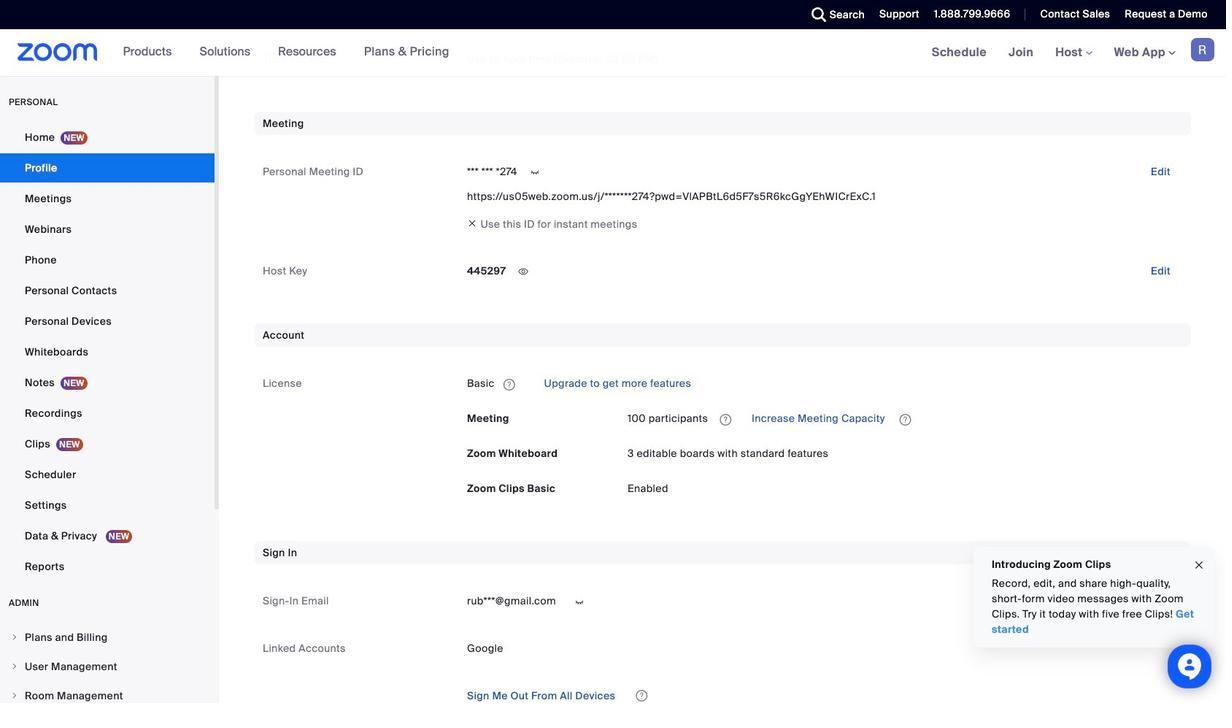 Task type: describe. For each thing, give the bounding box(es) containing it.
0 vertical spatial application
[[467, 372, 1183, 395]]

hide host key image
[[512, 265, 535, 279]]

meetings navigation
[[921, 29, 1227, 77]]

personal menu menu
[[0, 123, 215, 583]]

right image for 2nd menu item
[[10, 662, 19, 671]]

learn more about signing out from all devices image
[[635, 691, 649, 701]]

product information navigation
[[112, 29, 461, 76]]

show personal meeting id image
[[523, 166, 547, 179]]

learn more about your license type image
[[502, 379, 517, 390]]

profile picture image
[[1192, 38, 1215, 61]]



Task type: vqa. For each thing, say whether or not it's contained in the screenshot.
Application
yes



Task type: locate. For each thing, give the bounding box(es) containing it.
3 menu item from the top
[[0, 682, 215, 703]]

2 menu item from the top
[[0, 653, 215, 680]]

menu item
[[0, 624, 215, 651], [0, 653, 215, 680], [0, 682, 215, 703]]

right image
[[10, 662, 19, 671], [10, 691, 19, 700]]

banner
[[0, 29, 1227, 77]]

zoom logo image
[[18, 43, 98, 61]]

admin menu menu
[[0, 624, 215, 703]]

1 menu item from the top
[[0, 624, 215, 651]]

right image for first menu item from the bottom of the admin menu menu at the left bottom
[[10, 691, 19, 700]]

right image
[[10, 633, 19, 642]]

1 vertical spatial menu item
[[0, 653, 215, 680]]

1 vertical spatial application
[[628, 407, 1183, 430]]

2 right image from the top
[[10, 691, 19, 700]]

application
[[467, 372, 1183, 395], [628, 407, 1183, 430], [456, 683, 1183, 703]]

2 vertical spatial menu item
[[0, 682, 215, 703]]

1 right image from the top
[[10, 662, 19, 671]]

0 vertical spatial menu item
[[0, 624, 215, 651]]

close image
[[1194, 557, 1205, 573]]

1 vertical spatial right image
[[10, 691, 19, 700]]

0 vertical spatial right image
[[10, 662, 19, 671]]

2 vertical spatial application
[[456, 683, 1183, 703]]

learn more about your meeting license image
[[716, 413, 736, 426]]



